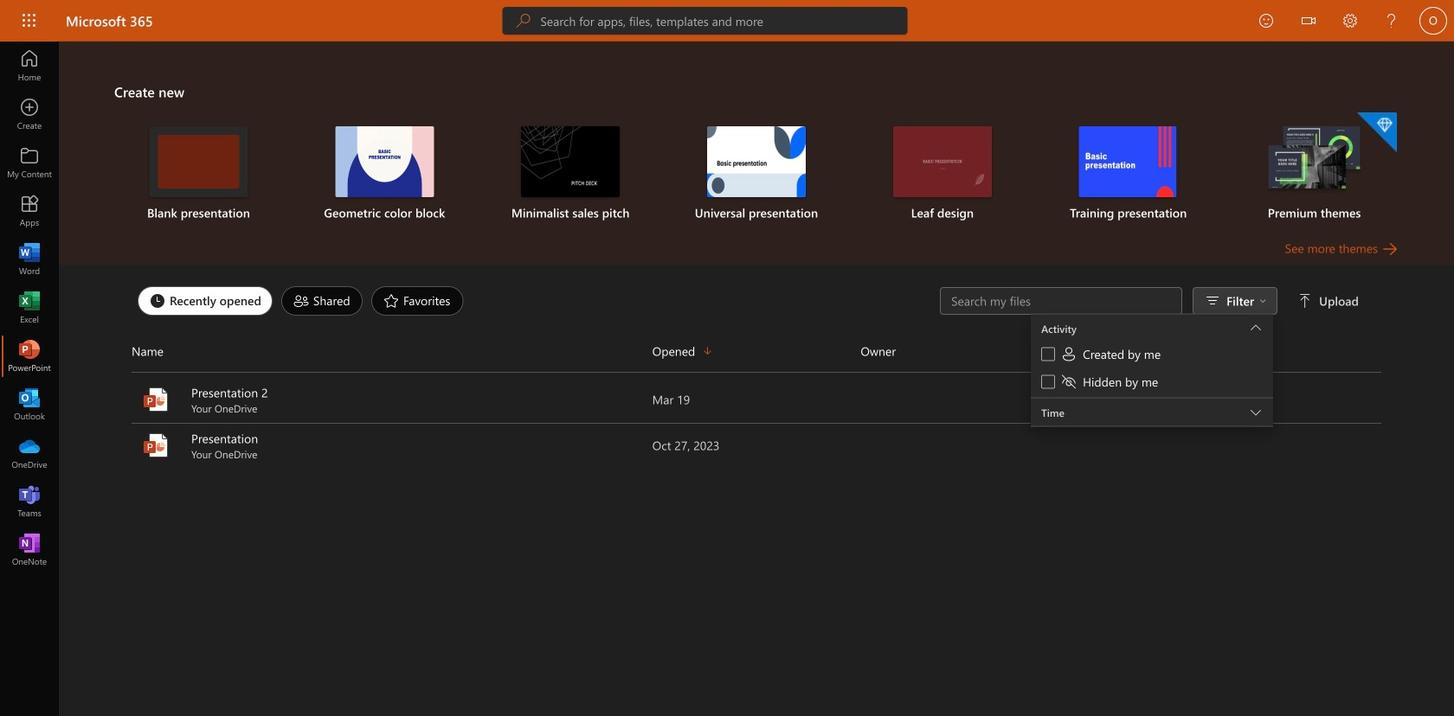Task type: vqa. For each thing, say whether or not it's contained in the screenshot.
Name Test cell's PowerPoint "image"
no



Task type: locate. For each thing, give the bounding box(es) containing it.
training presentation element
[[1046, 126, 1211, 222]]

apps image
[[21, 203, 38, 220]]

outlook image
[[21, 396, 38, 414]]

row
[[132, 338, 1381, 373]]

banner
[[0, 0, 1454, 45]]

menu
[[1031, 314, 1273, 315], [1031, 315, 1273, 399], [1031, 342, 1273, 398]]

minimalist sales pitch element
[[488, 126, 653, 222]]

tab
[[133, 287, 277, 316], [277, 287, 367, 316], [367, 287, 468, 316]]

2 tab from the left
[[277, 287, 367, 316]]

activity, column 4 of 4 column header
[[1069, 338, 1381, 365]]

recently opened element
[[138, 287, 273, 316]]

blank presentation element
[[116, 126, 281, 222]]

checkbox item up 'hidden by me' element
[[1031, 342, 1273, 370]]

powerpoint image inside name presentation 2 cell
[[142, 386, 170, 414]]

checkbox item down the created by me "element"
[[1031, 370, 1273, 398]]

Search my files text field
[[950, 293, 1173, 310]]

main content
[[59, 42, 1454, 469]]

powerpoint image inside name presentation cell
[[142, 432, 170, 460]]

1 checkbox item from the top
[[1031, 342, 1273, 370]]

list
[[114, 111, 1399, 239]]

application
[[0, 42, 1454, 717]]

displaying 2 out of 11 files. status
[[940, 287, 1362, 431]]

0 vertical spatial powerpoint image
[[21, 348, 38, 365]]

1 vertical spatial powerpoint image
[[142, 386, 170, 414]]

1 tab from the left
[[133, 287, 277, 316]]

excel image
[[21, 299, 38, 317]]

checkbox item
[[1031, 342, 1273, 370], [1031, 370, 1273, 398]]

navigation
[[0, 42, 59, 575]]

name presentation 2 cell
[[132, 384, 652, 415]]

hidden by me element
[[1060, 373, 1158, 391]]

2 vertical spatial powerpoint image
[[142, 432, 170, 460]]

shared element
[[281, 287, 363, 316]]

premium themes element
[[1232, 113, 1397, 222]]

None search field
[[502, 7, 907, 35]]

2 checkbox item from the top
[[1031, 370, 1273, 398]]

powerpoint image
[[21, 348, 38, 365], [142, 386, 170, 414], [142, 432, 170, 460]]

tab list
[[133, 282, 940, 320]]

geometric color block element
[[302, 126, 467, 222]]

Search box. Suggestions appear as you type. search field
[[540, 7, 907, 35]]

geometric color block image
[[335, 126, 434, 197]]



Task type: describe. For each thing, give the bounding box(es) containing it.
onedrive image
[[21, 445, 38, 462]]

leaf design image
[[893, 126, 992, 197]]

word image
[[21, 251, 38, 268]]

favorites element
[[371, 287, 463, 316]]

premium themes image
[[1265, 126, 1364, 196]]

3 menu from the top
[[1031, 342, 1273, 398]]

powerpoint image for name presentation cell
[[142, 432, 170, 460]]

universal presentation element
[[674, 126, 839, 222]]

3 tab from the left
[[367, 287, 468, 316]]

name presentation cell
[[132, 430, 652, 461]]

teams image
[[21, 493, 38, 511]]

premium templates diamond image
[[1357, 113, 1397, 152]]

2 menu from the top
[[1031, 315, 1273, 399]]

minimalist sales pitch image
[[521, 126, 620, 197]]

training presentation image
[[1079, 126, 1178, 197]]

home image
[[21, 57, 38, 74]]

leaf design element
[[860, 126, 1025, 222]]

my content image
[[21, 154, 38, 171]]

created by me element
[[1060, 346, 1161, 363]]

onenote image
[[21, 542, 38, 559]]

create image
[[21, 106, 38, 123]]

powerpoint image for name presentation 2 cell
[[142, 386, 170, 414]]

1 menu from the top
[[1031, 314, 1273, 315]]

universal presentation image
[[707, 126, 806, 197]]



